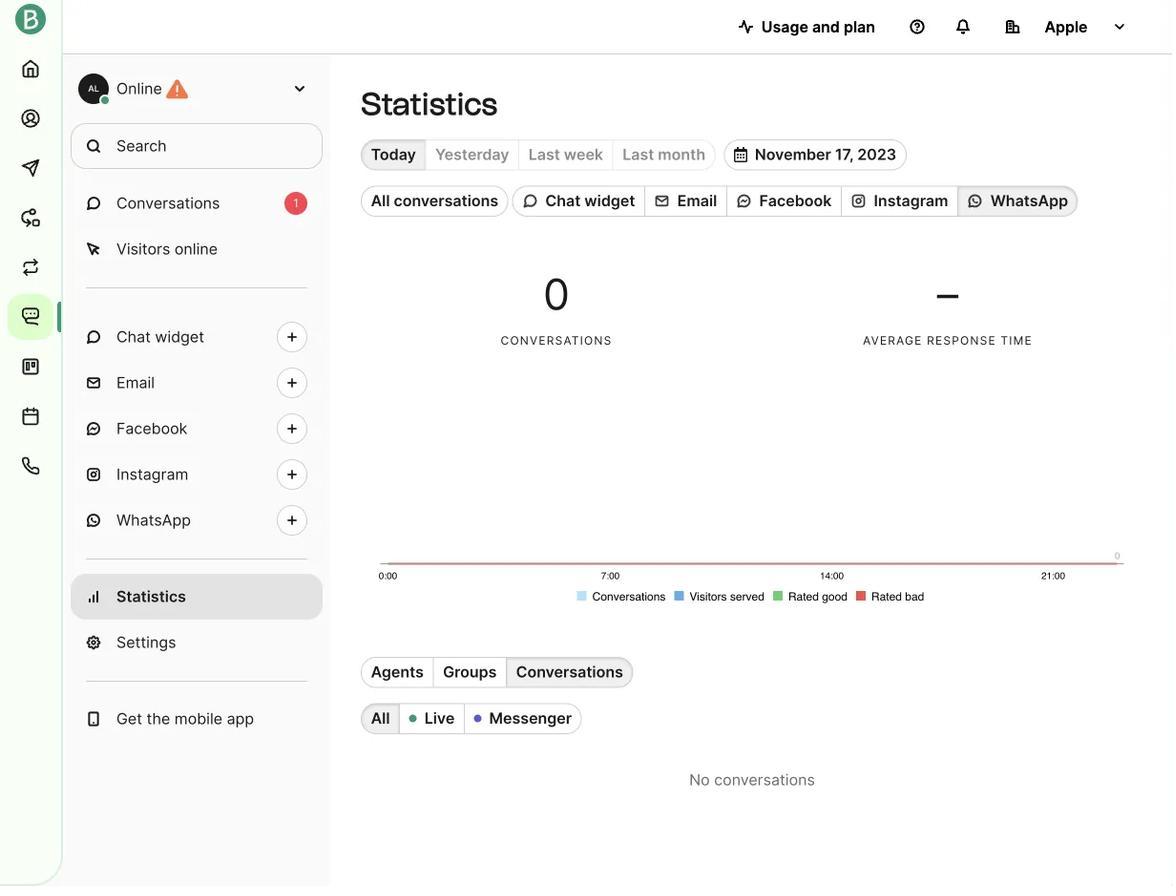 Task type: describe. For each thing, give the bounding box(es) containing it.
1 vertical spatial instagram
[[117, 465, 189, 484]]

apple
[[1045, 17, 1088, 36]]

17,
[[836, 145, 854, 164]]

groups button
[[433, 657, 506, 688]]

live button
[[399, 703, 464, 734]]

1 horizontal spatial conversations
[[501, 334, 613, 348]]

visitors
[[117, 240, 170, 258]]

0 horizontal spatial email
[[117, 373, 155, 392]]

0 horizontal spatial statistics
[[117, 587, 186, 606]]

settings
[[117, 633, 176, 652]]

november
[[755, 145, 832, 164]]

no conversations
[[690, 771, 816, 789]]

instagram button
[[841, 186, 958, 217]]

al
[[88, 84, 99, 94]]

mobile
[[175, 710, 223, 728]]

chat widget button
[[513, 186, 645, 217]]

visitors online link
[[71, 226, 323, 272]]

settings link
[[71, 620, 323, 666]]

chat widget inside button
[[546, 192, 636, 210]]

no
[[690, 771, 710, 789]]

widget inside button
[[585, 192, 636, 210]]

statistics link
[[71, 574, 323, 620]]

messenger
[[490, 709, 572, 728]]

conversations for all conversations
[[394, 192, 499, 210]]

plan
[[844, 17, 876, 36]]

–
[[938, 268, 959, 320]]

chat inside chat widget "link"
[[117, 328, 151, 346]]

search link
[[71, 123, 323, 169]]

conversations button
[[506, 657, 634, 688]]

facebook link
[[71, 406, 323, 452]]

today button
[[361, 139, 425, 170]]

0 horizontal spatial conversations
[[117, 194, 220, 213]]

0 vertical spatial statistics
[[361, 85, 498, 122]]

all conversations button
[[361, 186, 509, 217]]

get the mobile app link
[[71, 696, 323, 742]]

apple button
[[990, 8, 1143, 46]]

app
[[227, 710, 254, 728]]

conversations for no conversations
[[715, 771, 816, 789]]

usage and plan button
[[724, 8, 891, 46]]

chat widget link
[[71, 314, 323, 360]]

facebook inside button
[[760, 192, 832, 210]]

usage
[[762, 17, 809, 36]]

get
[[117, 710, 142, 728]]

groups
[[443, 663, 497, 682]]



Task type: locate. For each thing, give the bounding box(es) containing it.
1 horizontal spatial facebook
[[760, 192, 832, 210]]

conversations
[[117, 194, 220, 213], [516, 663, 624, 682]]

2023
[[858, 145, 897, 164]]

conversations inside conversations button
[[516, 663, 624, 682]]

statistics up today
[[361, 85, 498, 122]]

1 horizontal spatial widget
[[585, 192, 636, 210]]

all for all
[[371, 709, 390, 728]]

all inside button
[[371, 192, 390, 210]]

email button
[[645, 186, 727, 217]]

1 horizontal spatial chat
[[546, 192, 581, 210]]

chat up 'email' link on the top
[[117, 328, 151, 346]]

1 vertical spatial conversations
[[516, 663, 624, 682]]

0 horizontal spatial chat widget
[[117, 328, 204, 346]]

chat up 0
[[546, 192, 581, 210]]

0 horizontal spatial whatsapp
[[117, 511, 191, 530]]

0 horizontal spatial conversations
[[394, 192, 499, 210]]

all
[[371, 192, 390, 210], [371, 709, 390, 728]]

2 all from the top
[[371, 709, 390, 728]]

widget inside "link"
[[155, 328, 204, 346]]

0 vertical spatial conversations
[[394, 192, 499, 210]]

chat widget left email button on the top of page
[[546, 192, 636, 210]]

statistics
[[361, 85, 498, 122], [117, 587, 186, 606]]

2 vertical spatial conversations
[[715, 771, 816, 789]]

get the mobile app
[[117, 710, 254, 728]]

conversations right no
[[715, 771, 816, 789]]

messenger button
[[464, 703, 582, 734]]

whatsapp button
[[958, 186, 1079, 217]]

usage and plan
[[762, 17, 876, 36]]

the
[[147, 710, 170, 728]]

0 vertical spatial instagram
[[874, 192, 949, 210]]

instagram inside button
[[874, 192, 949, 210]]

2 horizontal spatial conversations
[[715, 771, 816, 789]]

all button
[[361, 703, 399, 734]]

live
[[425, 709, 455, 728]]

november 17, 2023 button
[[724, 139, 907, 170]]

all for all conversations
[[371, 192, 390, 210]]

1 vertical spatial chat widget
[[117, 328, 204, 346]]

agents button
[[361, 657, 433, 688]]

conversations down 0
[[501, 334, 613, 348]]

search
[[117, 137, 167, 155]]

0 vertical spatial whatsapp
[[991, 192, 1069, 210]]

1 vertical spatial email
[[117, 373, 155, 392]]

conversations up visitors online
[[117, 194, 220, 213]]

average response time
[[864, 334, 1033, 348]]

online
[[117, 79, 162, 98]]

1 horizontal spatial email
[[678, 192, 718, 210]]

1 horizontal spatial instagram
[[874, 192, 949, 210]]

0 vertical spatial email
[[678, 192, 718, 210]]

today
[[371, 145, 416, 164]]

1 all from the top
[[371, 192, 390, 210]]

conversations inside button
[[394, 192, 499, 210]]

instagram down facebook "link"
[[117, 465, 189, 484]]

conversations up messenger
[[516, 663, 624, 682]]

1 vertical spatial all
[[371, 709, 390, 728]]

all down today 'button'
[[371, 192, 390, 210]]

response
[[928, 334, 997, 348]]

widget left email button on the top of page
[[585, 192, 636, 210]]

email left the facebook button
[[678, 192, 718, 210]]

instagram link
[[71, 452, 323, 498]]

facebook inside "link"
[[117, 419, 188, 438]]

conversations
[[394, 192, 499, 210], [501, 334, 613, 348], [715, 771, 816, 789]]

0 vertical spatial conversations
[[117, 194, 220, 213]]

email link
[[71, 360, 323, 406]]

time
[[1001, 334, 1033, 348]]

1 horizontal spatial statistics
[[361, 85, 498, 122]]

0 horizontal spatial facebook
[[117, 419, 188, 438]]

all conversations
[[371, 192, 499, 210]]

0 horizontal spatial instagram
[[117, 465, 189, 484]]

whatsapp link
[[71, 498, 323, 543]]

visitors online
[[117, 240, 218, 258]]

0 vertical spatial chat widget
[[546, 192, 636, 210]]

email inside button
[[678, 192, 718, 210]]

instagram down 2023
[[874, 192, 949, 210]]

facebook down november
[[760, 192, 832, 210]]

0 vertical spatial all
[[371, 192, 390, 210]]

1 vertical spatial statistics
[[117, 587, 186, 606]]

1
[[293, 196, 299, 210]]

facebook button
[[727, 186, 841, 217]]

0 vertical spatial widget
[[585, 192, 636, 210]]

1 vertical spatial whatsapp
[[117, 511, 191, 530]]

chat widget inside "link"
[[117, 328, 204, 346]]

all inside button
[[371, 709, 390, 728]]

1 vertical spatial chat
[[117, 328, 151, 346]]

conversations down today
[[394, 192, 499, 210]]

and
[[813, 17, 840, 36]]

email
[[678, 192, 718, 210], [117, 373, 155, 392]]

whatsapp
[[991, 192, 1069, 210], [117, 511, 191, 530]]

november 17, 2023
[[755, 145, 897, 164]]

1 vertical spatial widget
[[155, 328, 204, 346]]

facebook
[[760, 192, 832, 210], [117, 419, 188, 438]]

1 horizontal spatial whatsapp
[[991, 192, 1069, 210]]

chat
[[546, 192, 581, 210], [117, 328, 151, 346]]

online
[[175, 240, 218, 258]]

1 horizontal spatial conversations
[[516, 663, 624, 682]]

chat widget up 'email' link on the top
[[117, 328, 204, 346]]

statistics up settings
[[117, 587, 186, 606]]

0 horizontal spatial chat
[[117, 328, 151, 346]]

1 vertical spatial conversations
[[501, 334, 613, 348]]

facebook down 'email' link on the top
[[117, 419, 188, 438]]

whatsapp inside button
[[991, 192, 1069, 210]]

widget up 'email' link on the top
[[155, 328, 204, 346]]

0 vertical spatial chat
[[546, 192, 581, 210]]

agents
[[371, 663, 424, 682]]

email down chat widget "link"
[[117, 373, 155, 392]]

all down agents button
[[371, 709, 390, 728]]

0
[[543, 268, 570, 320]]

chat widget
[[546, 192, 636, 210], [117, 328, 204, 346]]

0 horizontal spatial widget
[[155, 328, 204, 346]]

0 vertical spatial facebook
[[760, 192, 832, 210]]

average
[[864, 334, 923, 348]]

chat inside 'chat widget' button
[[546, 192, 581, 210]]

widget
[[585, 192, 636, 210], [155, 328, 204, 346]]

1 horizontal spatial chat widget
[[546, 192, 636, 210]]

1 vertical spatial facebook
[[117, 419, 188, 438]]

instagram
[[874, 192, 949, 210], [117, 465, 189, 484]]



